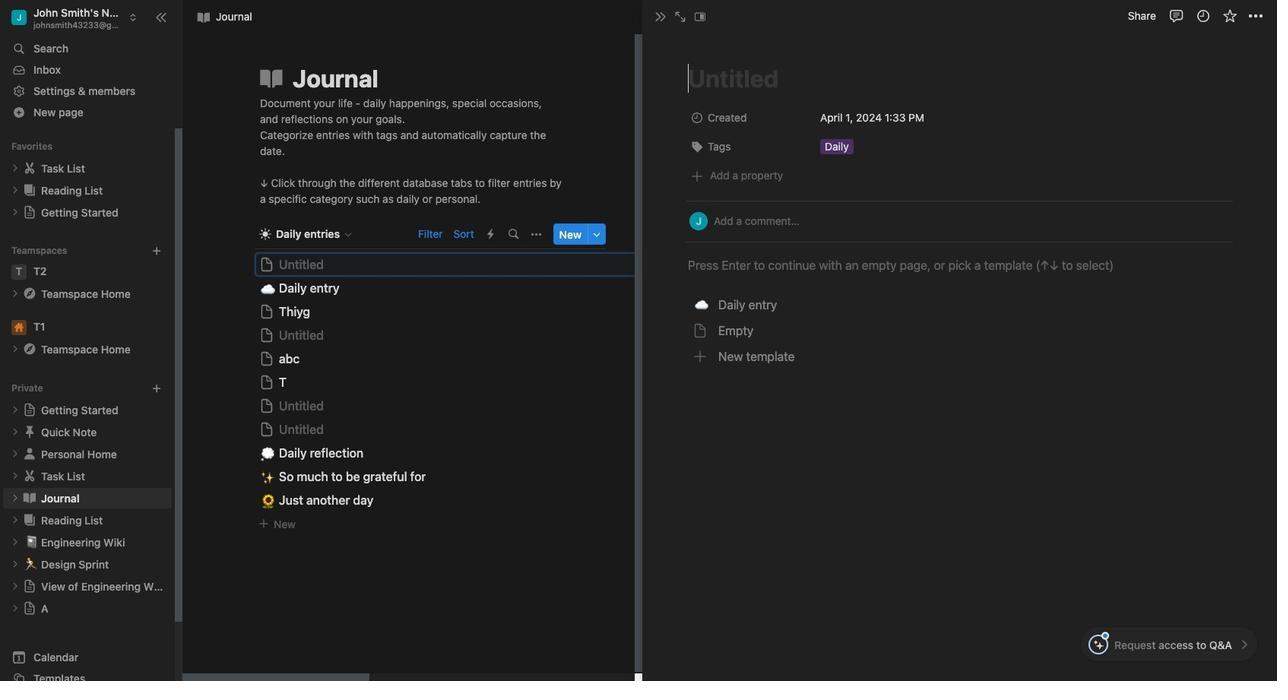 Task type: vqa. For each thing, say whether or not it's contained in the screenshot.
✨ icon
yes



Task type: describe. For each thing, give the bounding box(es) containing it.
open in full page image
[[675, 11, 687, 23]]

5 open image from the top
[[11, 450, 20, 459]]

1 row from the top
[[687, 105, 1233, 134]]

create and view automations image
[[488, 229, 494, 240]]

9 open image from the top
[[11, 604, 20, 613]]

✨ image
[[261, 467, 276, 486]]

page properties table
[[687, 105, 1233, 163]]

t image
[[11, 264, 27, 280]]

🌻 image
[[261, 491, 276, 510]]

📓 image
[[24, 533, 38, 551]]

close sidebar image
[[155, 11, 167, 23]]

updates image
[[1197, 10, 1213, 25]]

6 open image from the top
[[11, 560, 20, 569]]

1 open image from the top
[[11, 164, 20, 173]]

close image
[[655, 11, 667, 23]]

menu inside side peek region
[[687, 293, 1233, 369]]

favorite image
[[1224, 10, 1239, 25]]

5 open image from the top
[[11, 494, 20, 503]]

2 open image from the top
[[11, 208, 20, 217]]



Task type: locate. For each thing, give the bounding box(es) containing it.
new teamspace image
[[151, 245, 162, 256]]

2 row from the top
[[687, 134, 1233, 163]]

comments image
[[1169, 8, 1184, 24]]

open image
[[11, 164, 20, 173], [11, 208, 20, 217], [11, 345, 20, 354], [11, 472, 20, 481], [11, 494, 20, 503], [11, 516, 20, 525], [11, 538, 20, 547], [11, 582, 20, 591], [11, 604, 20, 613]]

4 open image from the top
[[11, 472, 20, 481]]

3 open image from the top
[[11, 406, 20, 415]]

row
[[687, 105, 1233, 134], [687, 134, 1233, 163]]

8 open image from the top
[[11, 582, 20, 591]]

4 open image from the top
[[11, 428, 20, 437]]

add a page image
[[151, 383, 162, 394]]

3 open image from the top
[[11, 345, 20, 354]]

menu
[[687, 293, 1233, 369]]

side peek region
[[638, 0, 1278, 681]]

7 open image from the top
[[11, 538, 20, 547]]

open image
[[11, 186, 20, 195], [11, 289, 20, 298], [11, 406, 20, 415], [11, 428, 20, 437], [11, 450, 20, 459], [11, 560, 20, 569]]

1 open image from the top
[[11, 186, 20, 195]]

6 open image from the top
[[11, 516, 20, 525]]

change page icon image
[[258, 65, 285, 92], [22, 161, 37, 176], [22, 183, 37, 198], [23, 206, 37, 219], [22, 286, 37, 301], [22, 342, 37, 357], [23, 403, 37, 417], [22, 425, 37, 440], [22, 447, 37, 462], [22, 469, 37, 484], [22, 491, 37, 506], [22, 513, 37, 528], [23, 580, 37, 593], [23, 602, 37, 615]]

updates image
[[1196, 8, 1211, 24]]

2 open image from the top
[[11, 289, 20, 298]]

💭 image
[[261, 444, 276, 463]]

☁️ image
[[261, 279, 276, 298]]

favorite image
[[1222, 8, 1238, 24]]

🏃 image
[[24, 555, 38, 573]]



